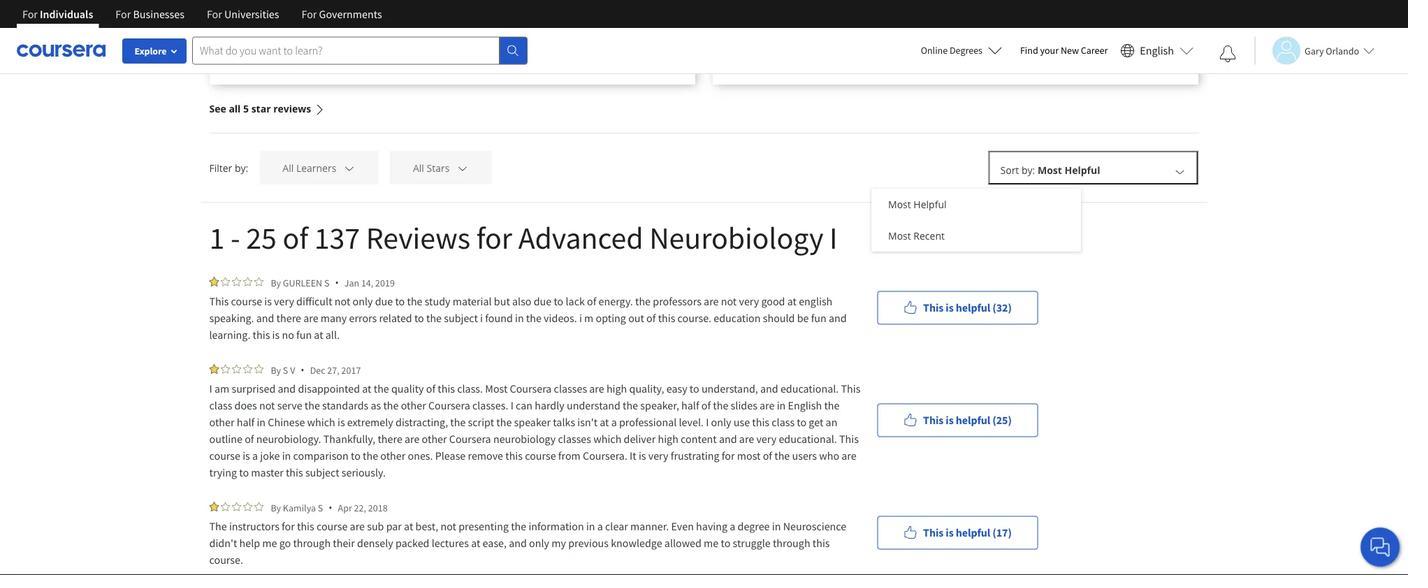 Task type: describe. For each thing, give the bounding box(es) containing it.
problem
[[569, 0, 609, 5]]

lack
[[566, 294, 585, 308]]

other down distracting,
[[422, 432, 447, 446]]

and right understand,
[[761, 382, 779, 396]]

in right "degree"
[[772, 520, 781, 533]]

find
[[1021, 44, 1039, 57]]

and inside the instructors for this course are sub par at best, not presenting the information in a clear manner. even having a degree in neuroscience didn't help me go through their densely packed lectures at ease, and only my previous knowledge allowed me to struggle through this course.
[[509, 536, 527, 550]]

education
[[714, 311, 761, 325]]

slides
[[731, 399, 758, 413]]

0 vertical spatial high
[[607, 382, 627, 396]]

a left clear
[[598, 520, 603, 533]]

not up education
[[721, 294, 737, 308]]

to up related
[[395, 294, 405, 308]]

level.
[[679, 415, 704, 429]]

this down professors
[[658, 311, 676, 325]]

are up most
[[740, 432, 755, 446]]

137
[[314, 218, 360, 257]]

a right having on the bottom of page
[[730, 520, 736, 533]]

and up serve
[[278, 382, 296, 396]]

easy
[[667, 382, 688, 396]]

i left am
[[209, 382, 212, 396]]

quality,
[[630, 382, 665, 396]]

• for course
[[329, 501, 332, 515]]

neurobiology
[[650, 218, 824, 257]]

hardly
[[535, 399, 565, 413]]

most recent
[[889, 229, 945, 243]]

i right level.
[[706, 415, 709, 429]]

2 due from the left
[[534, 294, 552, 308]]

of right out
[[647, 311, 656, 325]]

for for universities
[[207, 7, 222, 21]]

par
[[386, 520, 402, 533]]

themes
[[268, 8, 303, 22]]

-
[[231, 218, 240, 257]]

at left all.
[[314, 328, 323, 342]]

the right serve
[[305, 399, 320, 413]]

and down the english
[[829, 311, 847, 325]]

most up most recent
[[889, 198, 912, 211]]

find your new career
[[1021, 44, 1108, 57]]

the right "as"
[[383, 399, 399, 413]]

even
[[672, 520, 694, 533]]

chinese
[[268, 415, 305, 429]]

subject inside this course is very difficult not only due to the study material but also due to lack of energy. the professors are not very good at english speaking. and there are many errors related to the subject i found in the videos. i m opting out of this course. education should be fun and learning. this is no fun at all.
[[444, 311, 478, 325]]

the up an
[[825, 399, 840, 413]]

content
[[681, 432, 717, 446]]

to right easy
[[690, 382, 700, 396]]

filled star image for this
[[209, 277, 219, 287]]

in inside this course is very difficult not only due to the study material but also due to lack of energy. the professors are not very good at english speaking. and there are many errors related to the subject i found in the videos. i m opting out of this course. education should be fun and learning. this is no fun at all.
[[515, 311, 524, 325]]

i right classes.
[[511, 399, 514, 413]]

of right lack
[[587, 294, 597, 308]]

disappointed
[[298, 382, 360, 396]]

by gurleen s • jan 14, 2019
[[271, 276, 395, 289]]

most left recent
[[889, 229, 912, 243]]

quality
[[392, 382, 424, 396]]

reviews
[[273, 102, 311, 115]]

this is helpful (32)
[[924, 301, 1012, 315]]

should
[[763, 311, 795, 325]]

very inside all information on this course is very useful for me. now i can without any problem understand the hard themes in neurobiology. thank you.
[[375, 0, 395, 5]]

0 vertical spatial fun
[[812, 311, 827, 325]]

online degrees
[[921, 44, 983, 57]]

sort
[[1001, 164, 1020, 177]]

most right sort
[[1038, 164, 1063, 177]]

errors
[[349, 311, 377, 325]]

of right 25
[[283, 218, 308, 257]]

25
[[246, 218, 277, 257]]

online
[[921, 44, 948, 57]]

this right use
[[753, 415, 770, 429]]

v
[[290, 364, 295, 377]]

is left (17)
[[946, 526, 954, 540]]

2017
[[342, 364, 361, 377]]

orlando
[[1327, 44, 1360, 57]]

are right who
[[842, 449, 857, 463]]

course down neurobiology
[[525, 449, 556, 463]]

in up previous
[[587, 520, 595, 533]]

27,
[[327, 364, 340, 377]]

all information on this course is very useful for me. now i can without any problem understand the hard themes in neurobiology. thank you.
[[226, 0, 665, 22]]

the down study
[[426, 311, 442, 325]]

surprised
[[232, 382, 276, 396]]

useful
[[397, 0, 426, 5]]

not inside 'i am surprised and disappointed at the quality of this class. most coursera classes are high quality, easy to understand, and educational. this class does not serve the standards as the other coursera classes. i can hardly understand the speaker, half of the slides are in english the other half in chinese which is extremely distracting, the script the speaker talks isn't at a professional level. i only use this class to get an outline of neurobiology. thankfully, there are other coursera neurobiology classes which deliver high content and are very educational. this course is a joke in comparison to the other ones. please remove this course from coursera. it is very frustrating for most of the users who are trying to master this subject seriously.'
[[259, 399, 275, 413]]

good
[[762, 294, 786, 308]]

helpful for (25)
[[956, 414, 991, 428]]

comparison
[[293, 449, 349, 463]]

this right master
[[286, 466, 303, 480]]

serve
[[277, 399, 303, 413]]

is right 'it'
[[639, 449, 646, 463]]

use
[[734, 415, 750, 429]]

the left study
[[407, 294, 423, 308]]

gary orlando
[[1305, 44, 1360, 57]]

helpful inside menu item
[[914, 198, 947, 211]]

the down classes.
[[497, 415, 512, 429]]

you.
[[415, 8, 435, 22]]

this down neurobiology
[[506, 449, 523, 463]]

are up ones.
[[405, 432, 420, 446]]

presenting
[[459, 520, 509, 533]]

standards
[[322, 399, 369, 413]]

this down neuroscience
[[813, 536, 830, 550]]

this inside all information on this course is very useful for me. now i can without any problem understand the hard themes in neurobiology. thank you.
[[312, 0, 330, 5]]

there inside this course is very difficult not only due to the study material but also due to lack of energy. the professors are not very good at english speaking. and there are many errors related to the subject i found in the videos. i m opting out of this course. education should be fun and learning. this is no fun at all.
[[277, 311, 301, 325]]

not up many
[[335, 294, 351, 308]]

and right speaking.
[[256, 311, 274, 325]]

other up outline
[[209, 415, 235, 429]]

coursera image
[[17, 39, 106, 62]]

is left (25)
[[946, 414, 954, 428]]

only inside the instructors for this course are sub par at best, not presenting the information in a clear manner. even having a degree in neuroscience didn't help me go through their densely packed lectures at ease, and only my previous knowledge allowed me to struggle through this course.
[[529, 536, 550, 550]]

2 me from the left
[[704, 536, 719, 550]]

by for is
[[271, 277, 281, 289]]

gary orlando button
[[1255, 37, 1375, 65]]

1 vertical spatial coursera
[[429, 399, 470, 413]]

helpful? button
[[226, 34, 331, 68]]

understand,
[[702, 382, 758, 396]]

in right joke
[[282, 449, 291, 463]]

this left class.
[[438, 382, 455, 396]]

is down standards
[[338, 415, 345, 429]]

the left script
[[451, 415, 466, 429]]

for inside all information on this course is very useful for me. now i can without any problem understand the hard themes in neurobiology. thank you.
[[428, 0, 441, 5]]

very down the deliver
[[649, 449, 669, 463]]

1 - 25 of 137 reviews for advanced neurobiology i
[[209, 218, 838, 257]]

seriously.
[[342, 466, 386, 480]]

to left get
[[797, 415, 807, 429]]

clear
[[606, 520, 628, 533]]

are up education
[[704, 294, 719, 308]]

for businesses
[[116, 7, 185, 21]]

many
[[321, 311, 347, 325]]

energy.
[[599, 294, 633, 308]]

the down quality,
[[623, 399, 638, 413]]

classes.
[[473, 399, 509, 413]]

best,
[[416, 520, 439, 533]]

be
[[798, 311, 809, 325]]

14,
[[361, 277, 374, 289]]

helpful for (17)
[[956, 526, 991, 540]]

english inside 'i am surprised and disappointed at the quality of this class. most coursera classes are high quality, easy to understand, and educational. this class does not serve the standards as the other coursera classes. i can hardly understand the speaker, half of the slides are in english the other half in chinese which is extremely distracting, the script the speaker talks isn't at a professional level. i only use this class to get an outline of neurobiology. thankfully, there are other coursera neurobiology classes which deliver high content and are very educational. this course is a joke in comparison to the other ones. please remove this course from coursera. it is very frustrating for most of the users who are trying to master this subject seriously.'
[[788, 399, 822, 413]]

this for this course is very difficult not only due to the study material but also due to lack of energy. the professors are not very good at english speaking. and there are many errors related to the subject i found in the videos. i m opting out of this course. education should be fun and learning. this is no fun at all.
[[209, 294, 229, 308]]

my
[[552, 536, 566, 550]]

1 vertical spatial educational.
[[779, 432, 837, 446]]

is left joke
[[243, 449, 250, 463]]

thankfully,
[[324, 432, 376, 446]]

22,
[[354, 502, 366, 514]]

having
[[696, 520, 728, 533]]

of right most
[[763, 449, 773, 463]]

degrees
[[950, 44, 983, 57]]

helpful?
[[268, 44, 309, 58]]

1 vertical spatial half
[[237, 415, 255, 429]]

is left (32)
[[946, 301, 954, 315]]

i up the english
[[830, 218, 838, 257]]

1
[[209, 218, 225, 257]]

this down kamilya
[[297, 520, 314, 533]]

of right quality
[[426, 382, 436, 396]]

at down the presenting
[[471, 536, 481, 550]]

2 i from the left
[[580, 311, 582, 325]]

for for individuals
[[22, 7, 38, 21]]

to left lack
[[554, 294, 564, 308]]

the up out
[[636, 294, 651, 308]]

sub
[[367, 520, 384, 533]]

can inside 'i am surprised and disappointed at the quality of this class. most coursera classes are high quality, easy to understand, and educational. this class does not serve the standards as the other coursera classes. i can hardly understand the speaker, half of the slides are in english the other half in chinese which is extremely distracting, the script the speaker talks isn't at a professional level. i only use this class to get an outline of neurobiology. thankfully, there are other coursera neurobiology classes which deliver high content and are very educational. this course is a joke in comparison to the other ones. please remove this course from coursera. it is very frustrating for most of the users who are trying to master this subject seriously.'
[[516, 399, 533, 413]]

frustrating
[[671, 449, 720, 463]]

to right trying
[[239, 466, 249, 480]]

by: for filter
[[235, 161, 248, 174]]

for inside 'i am surprised and disappointed at the quality of this class. most coursera classes are high quality, easy to understand, and educational. this class does not serve the standards as the other coursera classes. i can hardly understand the speaker, half of the slides are in english the other half in chinese which is extremely distracting, the script the speaker talks isn't at a professional level. i only use this class to get an outline of neurobiology. thankfully, there are other coursera neurobiology classes which deliver high content and are very educational. this course is a joke in comparison to the other ones. please remove this course from coursera. it is very frustrating for most of the users who are trying to master this subject seriously.'
[[722, 449, 735, 463]]

packed
[[396, 536, 430, 550]]

opting
[[596, 311, 626, 325]]

this course is very difficult not only due to the study material but also due to lack of energy. the professors are not very good at english speaking. and there are many errors related to the subject i found in the videos. i m opting out of this course. education should be fun and learning. this is no fun at all.
[[209, 294, 849, 342]]

the inside all information on this course is very useful for me. now i can without any problem understand the hard themes in neurobiology. thank you.
[[226, 8, 242, 22]]

trying
[[209, 466, 237, 480]]

0 vertical spatial helpful
[[1065, 164, 1101, 177]]

to inside the instructors for this course are sub par at best, not presenting the information in a clear manner. even having a degree in neuroscience didn't help me go through their densely packed lectures at ease, and only my previous knowledge allowed me to struggle through this course.
[[721, 536, 731, 550]]

s inside by s v • dec 27, 2017
[[283, 364, 288, 377]]

jan
[[344, 277, 359, 289]]

neurobiology. inside 'i am surprised and disappointed at the quality of this class. most coursera classes are high quality, easy to understand, and educational. this class does not serve the standards as the other coursera classes. i can hardly understand the speaker, half of the slides are in english the other half in chinese which is extremely distracting, the script the speaker talks isn't at a professional level. i only use this class to get an outline of neurobiology. thankfully, there are other coursera neurobiology classes which deliver high content and are very educational. this course is a joke in comparison to the other ones. please remove this course from coursera. it is very frustrating for most of the users who are trying to master this subject seriously.'
[[256, 432, 321, 446]]

at right the good
[[788, 294, 797, 308]]

advanced
[[519, 218, 644, 257]]

for up the but
[[477, 218, 513, 257]]

does
[[235, 399, 257, 413]]

career
[[1082, 44, 1108, 57]]

remove
[[468, 449, 503, 463]]

course. inside this course is very difficult not only due to the study material but also due to lack of energy. the professors are not very good at english speaking. and there are many errors related to the subject i found in the videos. i m opting out of this course. education should be fun and learning. this is no fun at all.
[[678, 311, 712, 325]]

gurleen
[[283, 277, 322, 289]]

degree
[[738, 520, 770, 533]]

very up education
[[739, 294, 759, 308]]

1 me from the left
[[262, 536, 277, 550]]

found
[[485, 311, 513, 325]]

2018
[[368, 502, 388, 514]]

this left no
[[253, 328, 270, 342]]

deliver
[[624, 432, 656, 446]]

by for surprised
[[271, 364, 281, 377]]

very down gurleen
[[274, 294, 294, 308]]

also
[[513, 294, 532, 308]]

explore
[[135, 45, 167, 57]]

speaking.
[[209, 311, 254, 325]]

most recent menu item
[[872, 220, 1082, 252]]

go
[[279, 536, 291, 550]]

the left users on the right bottom of page
[[775, 449, 790, 463]]

are down difficult on the left of the page
[[304, 311, 319, 325]]

are up isn't
[[590, 382, 605, 396]]

english button
[[1115, 28, 1200, 73]]

neurobiology
[[494, 432, 556, 446]]

2 through from the left
[[773, 536, 811, 550]]

for governments
[[302, 7, 382, 21]]

filled star image for the
[[209, 502, 219, 512]]



Task type: locate. For each thing, give the bounding box(es) containing it.
is
[[365, 0, 373, 5], [264, 294, 272, 308], [946, 301, 954, 315], [272, 328, 280, 342], [946, 414, 954, 428], [338, 415, 345, 429], [243, 449, 250, 463], [639, 449, 646, 463], [946, 526, 954, 540]]

only inside 'i am surprised and disappointed at the quality of this class. most coursera classes are high quality, easy to understand, and educational. this class does not serve the standards as the other coursera classes. i can hardly understand the speaker, half of the slides are in english the other half in chinese which is extremely distracting, the script the speaker talks isn't at a professional level. i only use this class to get an outline of neurobiology. thankfully, there are other coursera neurobiology classes which deliver high content and are very educational. this course is a joke in comparison to the other ones. please remove this course from coursera. it is very frustrating for most of the users who are trying to master this subject seriously.'
[[712, 415, 732, 429]]

star
[[251, 102, 271, 115]]

s inside the by gurleen s • jan 14, 2019
[[324, 277, 330, 289]]

in inside all information on this course is very useful for me. now i can without any problem understand the hard themes in neurobiology. thank you.
[[305, 8, 314, 22]]

None search field
[[192, 37, 528, 65]]

2 for from the left
[[116, 7, 131, 21]]

2 vertical spatial helpful
[[956, 526, 991, 540]]

class left get
[[772, 415, 795, 429]]

1 helpful from the top
[[956, 301, 991, 315]]

due
[[375, 294, 393, 308], [534, 294, 552, 308]]

1 for from the left
[[22, 7, 38, 21]]

fun
[[812, 311, 827, 325], [296, 328, 312, 342]]

for left most
[[722, 449, 735, 463]]

1 vertical spatial •
[[301, 364, 305, 377]]

allowed
[[665, 536, 702, 550]]

0 horizontal spatial fun
[[296, 328, 312, 342]]

and down use
[[719, 432, 737, 446]]

2 helpful from the top
[[956, 414, 991, 428]]

2 vertical spatial •
[[329, 501, 332, 515]]

•
[[335, 276, 339, 289], [301, 364, 305, 377], [329, 501, 332, 515]]

0 horizontal spatial due
[[375, 294, 393, 308]]

all
[[229, 102, 241, 115]]

1 filled star image from the top
[[209, 277, 219, 287]]

• right v
[[301, 364, 305, 377]]

0 vertical spatial coursera
[[510, 382, 552, 396]]

course. down didn't
[[209, 553, 243, 567]]

didn't
[[209, 536, 237, 550]]

by inside by kamilya s • apr 22, 2018
[[271, 502, 281, 514]]

0 vertical spatial which
[[307, 415, 335, 429]]

1 vertical spatial helpful
[[914, 198, 947, 211]]

menu
[[872, 189, 1082, 252]]

1 horizontal spatial course.
[[678, 311, 712, 325]]

in right the slides
[[777, 399, 786, 413]]

this is helpful (17) button
[[878, 516, 1039, 550]]

only
[[353, 294, 373, 308], [712, 415, 732, 429], [529, 536, 550, 550]]

only left use
[[712, 415, 732, 429]]

course down by kamilya s • apr 22, 2018 on the bottom left of page
[[317, 520, 348, 533]]

3 by from the top
[[271, 502, 281, 514]]

an
[[826, 415, 838, 429]]

there inside 'i am surprised and disappointed at the quality of this class. most coursera classes are high quality, easy to understand, and educational. this class does not serve the standards as the other coursera classes. i can hardly understand the speaker, half of the slides are in english the other half in chinese which is extremely distracting, the script the speaker talks isn't at a professional level. i only use this class to get an outline of neurobiology. thankfully, there are other coursera neurobiology classes which deliver high content and are very educational. this course is a joke in comparison to the other ones. please remove this course from coursera. it is very frustrating for most of the users who are trying to master this subject seriously.'
[[378, 432, 403, 446]]

related
[[379, 311, 412, 325]]

4 for from the left
[[302, 7, 317, 21]]

neuroscience
[[784, 520, 847, 533]]

1 horizontal spatial half
[[682, 399, 700, 413]]

understand inside 'i am surprised and disappointed at the quality of this class. most coursera classes are high quality, easy to understand, and educational. this class does not serve the standards as the other coursera classes. i can hardly understand the speaker, half of the slides are in english the other half in chinese which is extremely distracting, the script the speaker talks isn't at a professional level. i only use this class to get an outline of neurobiology. thankfully, there are other coursera neurobiology classes which deliver high content and are very educational. this course is a joke in comparison to the other ones. please remove this course from coursera. it is very frustrating for most of the users who are trying to master this subject seriously.'
[[567, 399, 621, 413]]

but
[[494, 294, 510, 308]]

struggle
[[733, 536, 771, 550]]

only left my
[[529, 536, 550, 550]]

lectures
[[432, 536, 469, 550]]

1 vertical spatial there
[[378, 432, 403, 446]]

1 vertical spatial filled star image
[[209, 364, 219, 374]]

1 horizontal spatial only
[[529, 536, 550, 550]]

by left v
[[271, 364, 281, 377]]

0 vertical spatial can
[[492, 0, 509, 5]]

isn't
[[578, 415, 598, 429]]

1 horizontal spatial class
[[772, 415, 795, 429]]

material
[[453, 294, 492, 308]]

script
[[468, 415, 494, 429]]

high left quality,
[[607, 382, 627, 396]]

3 for from the left
[[207, 7, 222, 21]]

1 horizontal spatial •
[[329, 501, 332, 515]]

helpful for (32)
[[956, 301, 991, 315]]

are inside the instructors for this course are sub par at best, not presenting the information in a clear manner. even having a degree in neuroscience didn't help me go through their densely packed lectures at ease, and only my previous knowledge allowed me to struggle through this course.
[[350, 520, 365, 533]]

me down having on the bottom of page
[[704, 536, 719, 550]]

neurobiology. inside all information on this course is very useful for me. now i can without any problem understand the hard themes in neurobiology. thank you.
[[316, 8, 381, 22]]

1 vertical spatial neurobiology.
[[256, 432, 321, 446]]

1 horizontal spatial through
[[773, 536, 811, 550]]

i
[[487, 0, 490, 5], [830, 218, 838, 257], [209, 382, 212, 396], [511, 399, 514, 413], [706, 415, 709, 429]]

1 vertical spatial s
[[283, 364, 288, 377]]

of up level.
[[702, 399, 711, 413]]

other
[[401, 399, 426, 413], [209, 415, 235, 429], [422, 432, 447, 446], [381, 449, 406, 463]]

• for difficult
[[335, 276, 339, 289]]

by inside the by gurleen s • jan 14, 2019
[[271, 277, 281, 289]]

0 horizontal spatial chevron down image
[[343, 162, 356, 174]]

by kamilya s • apr 22, 2018
[[271, 501, 388, 515]]

chevron down image
[[457, 162, 469, 174]]

0 vertical spatial only
[[353, 294, 373, 308]]

densely
[[357, 536, 394, 550]]

is left no
[[272, 328, 280, 342]]

at right par
[[404, 520, 413, 533]]

course down outline
[[209, 449, 241, 463]]

english
[[799, 294, 833, 308]]

filled star image up the at the bottom of the page
[[209, 502, 219, 512]]

1 horizontal spatial fun
[[812, 311, 827, 325]]

this for this is helpful (25)
[[924, 414, 944, 428]]

1 i from the left
[[480, 311, 483, 325]]

1 vertical spatial can
[[516, 399, 533, 413]]

to down thankfully, at the left
[[351, 449, 361, 463]]

chevron down image
[[343, 162, 356, 174], [1174, 165, 1187, 178]]

course inside all information on this course is very useful for me. now i can without any problem understand the hard themes in neurobiology. thank you.
[[332, 0, 363, 5]]

most inside 'i am surprised and disappointed at the quality of this class. most coursera classes are high quality, easy to understand, and educational. this class does not serve the standards as the other coursera classes. i can hardly understand the speaker, half of the slides are in english the other half in chinese which is extremely distracting, the script the speaker talks isn't at a professional level. i only use this class to get an outline of neurobiology. thankfully, there are other coursera neurobiology classes which deliver high content and are very educational. this course is a joke in comparison to the other ones. please remove this course from coursera. it is very frustrating for most of the users who are trying to master this subject seriously.'
[[485, 382, 508, 396]]

0 vertical spatial educational.
[[781, 382, 839, 396]]

understand
[[611, 0, 665, 5], [567, 399, 621, 413]]

2 horizontal spatial s
[[324, 277, 330, 289]]

1 through from the left
[[293, 536, 331, 550]]

is left difficult on the left of the page
[[264, 294, 272, 308]]

0 horizontal spatial subject
[[305, 466, 340, 480]]

0 vertical spatial •
[[335, 276, 339, 289]]

1 vertical spatial which
[[594, 432, 622, 446]]

1 horizontal spatial english
[[1141, 44, 1175, 58]]

0 vertical spatial understand
[[611, 0, 665, 5]]

0 vertical spatial information
[[240, 0, 296, 5]]

are right the slides
[[760, 399, 775, 413]]

coursera down script
[[449, 432, 491, 446]]

this for this is helpful (32)
[[924, 301, 944, 315]]

0 vertical spatial half
[[682, 399, 700, 413]]

understand right problem
[[611, 0, 665, 5]]

0 horizontal spatial •
[[301, 364, 305, 377]]

1 horizontal spatial high
[[658, 432, 679, 446]]

and
[[256, 311, 274, 325], [829, 311, 847, 325], [278, 382, 296, 396], [761, 382, 779, 396], [719, 432, 737, 446], [509, 536, 527, 550]]

2 horizontal spatial •
[[335, 276, 339, 289]]

i right now
[[487, 0, 490, 5]]

information inside the instructors for this course are sub par at best, not presenting the information in a clear manner. even having a degree in neuroscience didn't help me go through their densely packed lectures at ease, and only my previous knowledge allowed me to struggle through this course.
[[529, 520, 584, 533]]

1 horizontal spatial information
[[529, 520, 584, 533]]

very up most
[[757, 432, 777, 446]]

i inside all information on this course is very useful for me. now i can without any problem understand the hard themes in neurobiology. thank you.
[[487, 0, 490, 5]]

star image
[[221, 277, 230, 287], [232, 277, 242, 287], [243, 277, 253, 287], [221, 364, 230, 374], [232, 364, 242, 374], [243, 502, 253, 512]]

understand inside all information on this course is very useful for me. now i can without any problem understand the hard themes in neurobiology. thank you.
[[611, 0, 665, 5]]

0 horizontal spatial i
[[480, 311, 483, 325]]

neurobiology. up what do you want to learn? text box
[[316, 8, 381, 22]]

0 vertical spatial neurobiology.
[[316, 8, 381, 22]]

coursera down class.
[[429, 399, 470, 413]]

is up "governments"
[[365, 0, 373, 5]]

your
[[1041, 44, 1059, 57]]

knowledge
[[611, 536, 663, 550]]

filled star image for i
[[209, 364, 219, 374]]

chat with us image
[[1370, 536, 1392, 559]]

subject inside 'i am surprised and disappointed at the quality of this class. most coursera classes are high quality, easy to understand, and educational. this class does not serve the standards as the other coursera classes. i can hardly understand the speaker, half of the slides are in english the other half in chinese which is extremely distracting, the script the speaker talks isn't at a professional level. i only use this class to get an outline of neurobiology. thankfully, there are other coursera neurobiology classes which deliver high content and are very educational. this course is a joke in comparison to the other ones. please remove this course from coursera. it is very frustrating for most of the users who are trying to master this subject seriously.'
[[305, 466, 340, 480]]

understand up isn't
[[567, 399, 621, 413]]

universities
[[224, 7, 279, 21]]

0 horizontal spatial which
[[307, 415, 335, 429]]

is inside all information on this course is very useful for me. now i can without any problem understand the hard themes in neurobiology. thank you.
[[365, 0, 373, 5]]

study
[[425, 294, 451, 308]]

0 horizontal spatial english
[[788, 399, 822, 413]]

by: right filter at the left top of the page
[[235, 161, 248, 174]]

filter
[[209, 161, 232, 174]]

at right isn't
[[600, 415, 609, 429]]

1 vertical spatial classes
[[558, 432, 592, 446]]

subject down the material
[[444, 311, 478, 325]]

for left businesses
[[116, 7, 131, 21]]

0 vertical spatial s
[[324, 277, 330, 289]]

to right related
[[415, 311, 424, 325]]

for
[[22, 7, 38, 21], [116, 7, 131, 21], [207, 7, 222, 21], [302, 7, 317, 21]]

not inside the instructors for this course are sub par at best, not presenting the information in a clear manner. even having a degree in neuroscience didn't help me go through their densely packed lectures at ease, and only my previous knowledge allowed me to struggle through this course.
[[441, 520, 457, 533]]

for
[[428, 0, 441, 5], [477, 218, 513, 257], [722, 449, 735, 463], [282, 520, 295, 533]]

and right ease,
[[509, 536, 527, 550]]

for for businesses
[[116, 7, 131, 21]]

0 vertical spatial subject
[[444, 311, 478, 325]]

• left apr
[[329, 501, 332, 515]]

1 horizontal spatial by:
[[1022, 164, 1036, 177]]

0 horizontal spatial half
[[237, 415, 255, 429]]

1 horizontal spatial chevron down image
[[1174, 165, 1187, 178]]

0 vertical spatial class
[[209, 399, 232, 413]]

What do you want to learn? text field
[[192, 37, 500, 65]]

this for this is helpful (17)
[[924, 526, 944, 540]]

the up seriously.
[[363, 449, 378, 463]]

other left ones.
[[381, 449, 406, 463]]

2 vertical spatial coursera
[[449, 432, 491, 446]]

s for difficult
[[324, 277, 330, 289]]

s for course
[[318, 502, 323, 514]]

1 vertical spatial information
[[529, 520, 584, 533]]

which up coursera.
[[594, 432, 622, 446]]

helpful left (25)
[[956, 414, 991, 428]]

2 horizontal spatial only
[[712, 415, 732, 429]]

1 horizontal spatial s
[[318, 502, 323, 514]]

1 vertical spatial high
[[658, 432, 679, 446]]

on
[[298, 0, 310, 5]]

2 vertical spatial by
[[271, 502, 281, 514]]

for inside the instructors for this course are sub par at best, not presenting the information in a clear manner. even having a degree in neuroscience didn't help me go through their densely packed lectures at ease, and only my previous knowledge allowed me to struggle through this course.
[[282, 520, 295, 533]]

joke
[[260, 449, 280, 463]]

s
[[324, 277, 330, 289], [283, 364, 288, 377], [318, 502, 323, 514]]

0 horizontal spatial only
[[353, 294, 373, 308]]

class
[[209, 399, 232, 413], [772, 415, 795, 429]]

0 vertical spatial filled star image
[[209, 277, 219, 287]]

1 vertical spatial helpful
[[956, 414, 991, 428]]

the inside the instructors for this course are sub par at best, not presenting the information in a clear manner. even having a degree in neuroscience didn't help me go through their densely packed lectures at ease, and only my previous knowledge allowed me to struggle through this course.
[[511, 520, 527, 533]]

for left individuals
[[22, 7, 38, 21]]

subject down comparison
[[305, 466, 340, 480]]

a left joke
[[252, 449, 258, 463]]

1 horizontal spatial there
[[378, 432, 403, 446]]

by: for sort
[[1022, 164, 1036, 177]]

the instructors for this course are sub par at best, not presenting the information in a clear manner. even having a degree in neuroscience didn't help me go through their densely packed lectures at ease, and only my previous knowledge allowed me to struggle through this course.
[[209, 520, 849, 567]]

the up "as"
[[374, 382, 389, 396]]

to down having on the bottom of page
[[721, 536, 731, 550]]

the down understand,
[[713, 399, 729, 413]]

due down 2019
[[375, 294, 393, 308]]

1 vertical spatial understand
[[567, 399, 621, 413]]

this is helpful (25)
[[924, 414, 1012, 428]]

see
[[209, 102, 226, 115]]

1 horizontal spatial due
[[534, 294, 552, 308]]

1 vertical spatial class
[[772, 415, 795, 429]]

star image
[[254, 277, 264, 287], [243, 364, 253, 374], [254, 364, 264, 374], [221, 502, 230, 512], [232, 502, 242, 512], [254, 502, 264, 512]]

can
[[492, 0, 509, 5], [516, 399, 533, 413]]

1 horizontal spatial helpful
[[1065, 164, 1101, 177]]

it
[[630, 449, 637, 463]]

0 vertical spatial by
[[271, 277, 281, 289]]

menu containing most helpful
[[872, 189, 1082, 252]]

(32)
[[993, 301, 1012, 315]]

0 vertical spatial helpful
[[956, 301, 991, 315]]

0 horizontal spatial s
[[283, 364, 288, 377]]

most helpful menu item
[[872, 189, 1082, 220]]

course
[[332, 0, 363, 5], [231, 294, 262, 308], [209, 449, 241, 463], [525, 449, 556, 463], [317, 520, 348, 533]]

1 by from the top
[[271, 277, 281, 289]]

0 vertical spatial there
[[277, 311, 301, 325]]

now
[[463, 0, 484, 5]]

2 vertical spatial s
[[318, 502, 323, 514]]

helpful
[[1065, 164, 1101, 177], [914, 198, 947, 211]]

0 horizontal spatial there
[[277, 311, 301, 325]]

1 vertical spatial fun
[[296, 328, 312, 342]]

banner navigation
[[11, 0, 393, 28]]

talks
[[553, 415, 576, 429]]

s inside by kamilya s • apr 22, 2018
[[318, 502, 323, 514]]

can inside all information on this course is very useful for me. now i can without any problem understand the hard themes in neurobiology. thank you.
[[492, 0, 509, 5]]

3 filled star image from the top
[[209, 502, 219, 512]]

me left go
[[262, 536, 277, 550]]

outline
[[209, 432, 243, 446]]

any
[[550, 0, 567, 5]]

0 horizontal spatial class
[[209, 399, 232, 413]]

only inside this course is very difficult not only due to the study material but also due to lack of energy. the professors are not very good at english speaking. and there are many errors related to the subject i found in the videos. i m opting out of this course. education should be fun and learning. this is no fun at all.
[[353, 294, 373, 308]]

0 vertical spatial classes
[[554, 382, 587, 396]]

1 horizontal spatial me
[[704, 536, 719, 550]]

users
[[793, 449, 817, 463]]

apr
[[338, 502, 352, 514]]

helpful
[[956, 301, 991, 315], [956, 414, 991, 428], [956, 526, 991, 540]]

filled star image
[[209, 277, 219, 287], [209, 364, 219, 374], [209, 502, 219, 512]]

0 horizontal spatial helpful
[[914, 198, 947, 211]]

most
[[1038, 164, 1063, 177], [889, 198, 912, 211], [889, 229, 912, 243], [485, 382, 508, 396]]

by: right sort
[[1022, 164, 1036, 177]]

• for disappointed
[[301, 364, 305, 377]]

at up "as"
[[362, 382, 372, 396]]

can up speaker at the left of the page
[[516, 399, 533, 413]]

most helpful
[[889, 198, 947, 211]]

of right outline
[[245, 432, 254, 446]]

course. inside the instructors for this course are sub par at best, not presenting the information in a clear manner. even having a degree in neuroscience didn't help me go through their densely packed lectures at ease, and only my previous knowledge allowed me to struggle through this course.
[[209, 553, 243, 567]]

neurobiology. down chinese
[[256, 432, 321, 446]]

from
[[559, 449, 581, 463]]

for universities
[[207, 7, 279, 21]]

1 vertical spatial subject
[[305, 466, 340, 480]]

s right kamilya
[[318, 502, 323, 514]]

0 horizontal spatial course.
[[209, 553, 243, 567]]

0 vertical spatial english
[[1141, 44, 1175, 58]]

0 horizontal spatial can
[[492, 0, 509, 5]]

the down also
[[526, 311, 542, 325]]

by:
[[235, 161, 248, 174], [1022, 164, 1036, 177]]

1 vertical spatial by
[[271, 364, 281, 377]]

hard
[[244, 8, 266, 22]]

a right isn't
[[612, 415, 617, 429]]

5
[[243, 102, 249, 115]]

course. down professors
[[678, 311, 712, 325]]

half down does
[[237, 415, 255, 429]]

through down neuroscience
[[773, 536, 811, 550]]

by for for
[[271, 502, 281, 514]]

thank
[[383, 8, 413, 22]]

1 vertical spatial course.
[[209, 553, 243, 567]]

this is helpful (25) button
[[878, 404, 1039, 437]]

0 horizontal spatial information
[[240, 0, 296, 5]]

in down does
[[257, 415, 266, 429]]

1 horizontal spatial can
[[516, 399, 533, 413]]

2 vertical spatial only
[[529, 536, 550, 550]]

m
[[585, 311, 594, 325]]

not right does
[[259, 399, 275, 413]]

all
[[226, 0, 238, 5]]

help
[[240, 536, 260, 550]]

3 helpful from the top
[[956, 526, 991, 540]]

show notifications image
[[1220, 45, 1237, 62]]

2 by from the top
[[271, 364, 281, 377]]

without
[[511, 0, 547, 5]]

this
[[312, 0, 330, 5], [658, 311, 676, 325], [253, 328, 270, 342], [438, 382, 455, 396], [753, 415, 770, 429], [506, 449, 523, 463], [286, 466, 303, 480], [297, 520, 314, 533], [813, 536, 830, 550]]

0 vertical spatial course.
[[678, 311, 712, 325]]

0 horizontal spatial me
[[262, 536, 277, 550]]

very
[[375, 0, 395, 5], [274, 294, 294, 308], [739, 294, 759, 308], [757, 432, 777, 446], [649, 449, 669, 463]]

distracting,
[[396, 415, 448, 429]]

1 horizontal spatial i
[[580, 311, 582, 325]]

1 horizontal spatial subject
[[444, 311, 478, 325]]

videos.
[[544, 311, 577, 325]]

this inside this course is very difficult not only due to the study material but also due to lack of energy. the professors are not very good at english speaking. and there are many errors related to the subject i found in the videos. i m opting out of this course. education should be fun and learning. this is no fun at all.
[[209, 294, 229, 308]]

classes up from
[[558, 432, 592, 446]]

class.
[[457, 382, 483, 396]]

by inside by s v • dec 27, 2017
[[271, 364, 281, 377]]

helpful left (32)
[[956, 301, 991, 315]]

1 vertical spatial only
[[712, 415, 732, 429]]

0 horizontal spatial high
[[607, 382, 627, 396]]

1 due from the left
[[375, 294, 393, 308]]

english inside button
[[1141, 44, 1175, 58]]

information inside all information on this course is very useful for me. now i can without any problem understand the hard themes in neurobiology. thank you.
[[240, 0, 296, 5]]

me.
[[443, 0, 461, 5]]

extremely
[[347, 415, 394, 429]]

class down am
[[209, 399, 232, 413]]

2 filled star image from the top
[[209, 364, 219, 374]]

filled star image up am
[[209, 364, 219, 374]]

0 horizontal spatial by:
[[235, 161, 248, 174]]

1 vertical spatial english
[[788, 399, 822, 413]]

information up hard
[[240, 0, 296, 5]]

other down quality
[[401, 399, 426, 413]]

for for governments
[[302, 7, 317, 21]]

course inside this course is very difficult not only due to the study material but also due to lack of energy. the professors are not very good at english speaking. and there are many errors related to the subject i found in the videos. i m opting out of this course. education should be fun and learning. this is no fun at all.
[[231, 294, 262, 308]]

through right go
[[293, 536, 331, 550]]

course up speaking.
[[231, 294, 262, 308]]

1 horizontal spatial which
[[594, 432, 622, 446]]

all.
[[326, 328, 340, 342]]

educational. up users on the right bottom of page
[[779, 432, 837, 446]]

2 vertical spatial filled star image
[[209, 502, 219, 512]]

get
[[809, 415, 824, 429]]

course inside the instructors for this course are sub par at best, not presenting the information in a clear manner. even having a degree in neuroscience didn't help me go through their densely packed lectures at ease, and only my previous knowledge allowed me to struggle through this course.
[[317, 520, 348, 533]]

0 horizontal spatial through
[[293, 536, 331, 550]]



Task type: vqa. For each thing, say whether or not it's contained in the screenshot.
flexible
no



